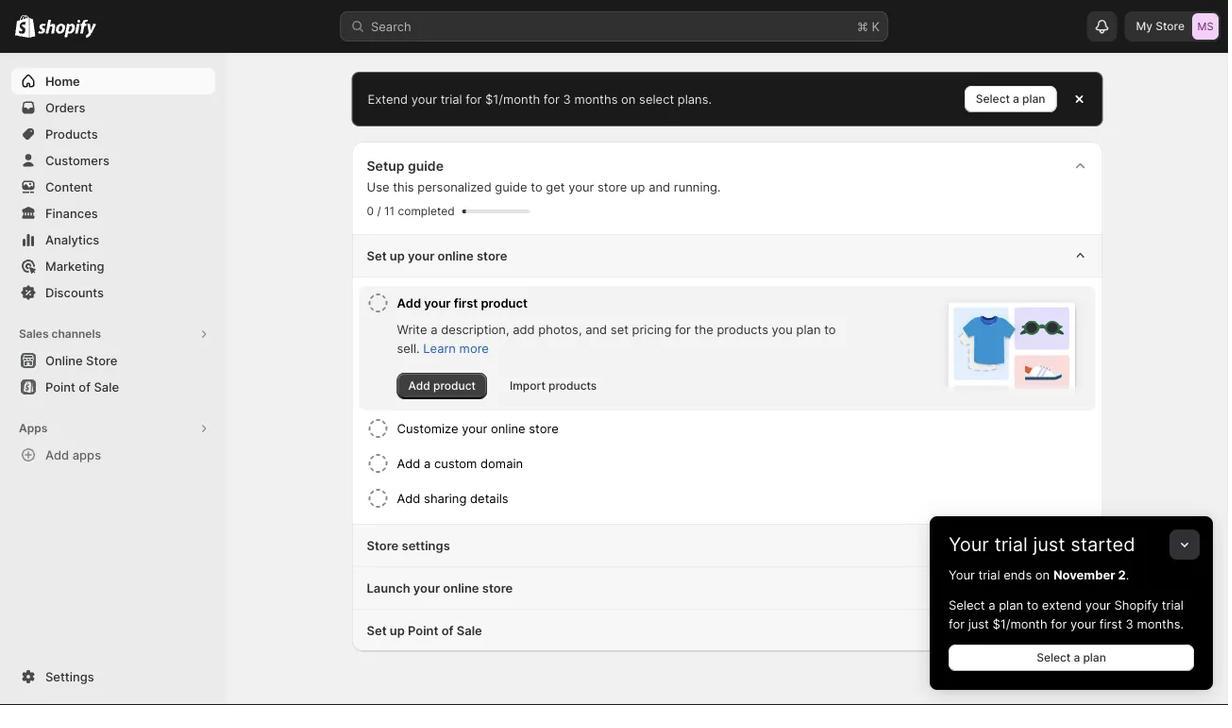 Task type: describe. For each thing, give the bounding box(es) containing it.
store settings
[[367, 538, 450, 553]]

0 vertical spatial to
[[531, 179, 543, 194]]

pricing
[[632, 322, 672, 337]]

add
[[513, 322, 535, 337]]

home link
[[11, 68, 215, 94]]

my store
[[1136, 19, 1185, 33]]

customize your online store button
[[397, 412, 1088, 446]]

/
[[377, 204, 381, 218]]

analytics
[[45, 232, 99, 247]]

of inside dropdown button
[[442, 623, 454, 638]]

your trial just started
[[949, 533, 1135, 556]]

set up point of sale button
[[352, 610, 1103, 652]]

$1/month inside select a plan to extend your shopify trial for just $1/month for your first 3 months.
[[993, 617, 1048, 631]]

add for add product
[[408, 379, 430, 393]]

trial inside select a plan to extend your shopify trial for just $1/month for your first 3 months.
[[1162, 598, 1184, 612]]

3 inside select a plan to extend your shopify trial for just $1/month for your first 3 months.
[[1126, 617, 1134, 631]]

your inside "dropdown button"
[[413, 581, 440, 595]]

point inside "button"
[[45, 380, 75, 394]]

settings
[[45, 669, 94, 684]]

0 horizontal spatial $1/month
[[485, 92, 540, 106]]

home
[[45, 74, 80, 88]]

just inside select a plan to extend your shopify trial for just $1/month for your first 3 months.
[[968, 617, 989, 631]]

plan inside write a description, add photos, and set pricing for the products you plan to sell.
[[796, 322, 821, 337]]

sales
[[19, 327, 49, 341]]

content link
[[11, 174, 215, 200]]

finances
[[45, 206, 98, 220]]

launch
[[367, 581, 410, 595]]

your down completed
[[408, 248, 435, 263]]

product inside add your first product dropdown button
[[481, 296, 528, 310]]

0 vertical spatial select a plan link
[[965, 86, 1057, 112]]

plan inside select a plan to extend your shopify trial for just $1/month for your first 3 months.
[[999, 598, 1024, 612]]

k
[[872, 19, 880, 34]]

get
[[546, 179, 565, 194]]

details
[[470, 491, 509, 506]]

online
[[45, 353, 83, 368]]

search
[[371, 19, 411, 34]]

plans.
[[678, 92, 712, 106]]

0 horizontal spatial products
[[549, 379, 597, 393]]

set up point of sale
[[367, 623, 482, 638]]

discounts link
[[11, 279, 215, 306]]

you
[[772, 322, 793, 337]]

0 vertical spatial up
[[631, 179, 645, 194]]

started
[[1071, 533, 1135, 556]]

learn
[[423, 341, 456, 355]]

1 horizontal spatial shopify image
[[38, 19, 97, 38]]

set up your online store
[[367, 248, 507, 263]]

this
[[393, 179, 414, 194]]

my store image
[[1193, 13, 1219, 40]]

add a custom domain button
[[397, 447, 1088, 481]]

up for set up point of sale
[[390, 623, 405, 638]]

of inside "button"
[[79, 380, 91, 394]]

online for launch your online store
[[443, 581, 479, 595]]

sell.
[[397, 341, 420, 355]]

set for set up point of sale
[[367, 623, 387, 638]]

setup
[[367, 158, 405, 174]]

to inside write a description, add photos, and set pricing for the products you plan to sell.
[[824, 322, 836, 337]]

your down extend
[[1071, 617, 1096, 631]]

online store
[[45, 353, 117, 368]]

add apps
[[45, 448, 101, 462]]

point of sale link
[[11, 374, 215, 400]]

use
[[367, 179, 389, 194]]

sharing
[[424, 491, 467, 506]]

products
[[45, 127, 98, 141]]

products link
[[11, 121, 215, 147]]

apps button
[[11, 415, 215, 442]]

launch your online store
[[367, 581, 513, 595]]

store for my store
[[1156, 19, 1185, 33]]

import products
[[510, 379, 597, 393]]

mark customize your online store as done image
[[367, 417, 389, 440]]

your right get
[[569, 179, 594, 194]]

0
[[367, 204, 374, 218]]

.
[[1126, 567, 1130, 582]]

mark add your first product as done image
[[367, 292, 389, 314]]

store inside dropdown button
[[367, 538, 399, 553]]

0 vertical spatial select
[[976, 92, 1010, 106]]

extend
[[1042, 598, 1082, 612]]

add sharing details
[[397, 491, 509, 506]]

product inside add product link
[[433, 379, 476, 393]]

orders link
[[11, 94, 215, 121]]

extend
[[368, 92, 408, 106]]

channels
[[51, 327, 101, 341]]

add product
[[408, 379, 476, 393]]

0 horizontal spatial guide
[[408, 158, 444, 174]]

online store button
[[0, 347, 227, 374]]

customize
[[397, 421, 458, 436]]

extend your trial for $1/month for 3 months on select plans.
[[368, 92, 712, 106]]

learn more
[[423, 341, 489, 355]]

sale inside "button"
[[94, 380, 119, 394]]

point of sale
[[45, 380, 119, 394]]

point inside dropdown button
[[408, 623, 439, 638]]

domain
[[481, 456, 523, 471]]

to inside select a plan to extend your shopify trial for just $1/month for your first 3 months.
[[1027, 598, 1039, 612]]

select a plan for select a plan link to the top
[[976, 92, 1046, 106]]

import
[[510, 379, 546, 393]]

online store link
[[11, 347, 215, 374]]

setup guide
[[367, 158, 444, 174]]

more
[[459, 341, 489, 355]]

2
[[1118, 567, 1126, 582]]

your trial just started button
[[930, 516, 1213, 556]]

0 vertical spatial and
[[649, 179, 671, 194]]

add a custom domain
[[397, 456, 523, 471]]

discounts
[[45, 285, 104, 300]]

add for add your first product
[[397, 296, 421, 310]]

completed
[[398, 204, 455, 218]]

use this personalized guide to get your store up and running.
[[367, 179, 721, 194]]

products inside write a description, add photos, and set pricing for the products you plan to sell.
[[717, 322, 769, 337]]

your for your trial ends on november 2 .
[[949, 567, 975, 582]]

shopify
[[1115, 598, 1159, 612]]

add for add apps
[[45, 448, 69, 462]]

november
[[1054, 567, 1116, 582]]

0 vertical spatial online
[[438, 248, 474, 263]]

select a plan to extend your shopify trial for just $1/month for your first 3 months.
[[949, 598, 1184, 631]]

sales channels button
[[11, 321, 215, 347]]

apps
[[19, 422, 47, 435]]

months
[[574, 92, 618, 106]]

customers link
[[11, 147, 215, 174]]

running.
[[674, 179, 721, 194]]



Task type: locate. For each thing, give the bounding box(es) containing it.
your right extend
[[412, 92, 437, 106]]

of
[[79, 380, 91, 394], [442, 623, 454, 638]]

customize your online store
[[397, 421, 559, 436]]

first inside select a plan to extend your shopify trial for just $1/month for your first 3 months.
[[1100, 617, 1123, 631]]

and left the running.
[[649, 179, 671, 194]]

on
[[621, 92, 636, 106], [1036, 567, 1050, 582]]

store right get
[[598, 179, 627, 194]]

0 vertical spatial guide
[[408, 158, 444, 174]]

0 horizontal spatial store
[[86, 353, 117, 368]]

up inside dropdown button
[[390, 248, 405, 263]]

0 vertical spatial products
[[717, 322, 769, 337]]

online inside "dropdown button"
[[443, 581, 479, 595]]

0 vertical spatial product
[[481, 296, 528, 310]]

add down sell.
[[408, 379, 430, 393]]

1 vertical spatial and
[[586, 322, 607, 337]]

0 vertical spatial your
[[949, 533, 989, 556]]

0 vertical spatial just
[[1033, 533, 1066, 556]]

1 horizontal spatial first
[[1100, 617, 1123, 631]]

select a plan inside your trial just started element
[[1037, 651, 1106, 665]]

0 horizontal spatial first
[[454, 296, 478, 310]]

a inside the "add a custom domain" dropdown button
[[424, 456, 431, 471]]

description,
[[441, 322, 509, 337]]

1 vertical spatial on
[[1036, 567, 1050, 582]]

guide
[[408, 158, 444, 174], [495, 179, 527, 194]]

set down /
[[367, 248, 387, 263]]

product down learn more link
[[433, 379, 476, 393]]

0 horizontal spatial point
[[45, 380, 75, 394]]

0 vertical spatial of
[[79, 380, 91, 394]]

customers
[[45, 153, 109, 168]]

your trial just started element
[[930, 566, 1213, 690]]

1 vertical spatial just
[[968, 617, 989, 631]]

0 vertical spatial on
[[621, 92, 636, 106]]

1 horizontal spatial sale
[[457, 623, 482, 638]]

add up the write
[[397, 296, 421, 310]]

just inside your trial just started dropdown button
[[1033, 533, 1066, 556]]

2 your from the top
[[949, 567, 975, 582]]

store up launch
[[367, 538, 399, 553]]

a for add
[[431, 322, 438, 337]]

1 horizontal spatial and
[[649, 179, 671, 194]]

just down your trial ends on november 2 .
[[968, 617, 989, 631]]

0 vertical spatial $1/month
[[485, 92, 540, 106]]

⌘
[[857, 19, 869, 34]]

2 horizontal spatial store
[[1156, 19, 1185, 33]]

and left set
[[586, 322, 607, 337]]

trial up the months.
[[1162, 598, 1184, 612]]

product up add
[[481, 296, 528, 310]]

0 horizontal spatial of
[[79, 380, 91, 394]]

select inside select a plan to extend your shopify trial for just $1/month for your first 3 months.
[[949, 598, 985, 612]]

3 left months
[[563, 92, 571, 106]]

3
[[563, 92, 571, 106], [1126, 617, 1134, 631]]

store down import products link
[[529, 421, 559, 436]]

$1/month left months
[[485, 92, 540, 106]]

your right launch
[[413, 581, 440, 595]]

1 vertical spatial $1/month
[[993, 617, 1048, 631]]

1 vertical spatial store
[[86, 353, 117, 368]]

1 horizontal spatial $1/month
[[993, 617, 1048, 631]]

plan
[[1023, 92, 1046, 106], [796, 322, 821, 337], [999, 598, 1024, 612], [1083, 651, 1106, 665]]

to right "you"
[[824, 322, 836, 337]]

$1/month down extend
[[993, 617, 1048, 631]]

store down details
[[482, 581, 513, 595]]

$1/month
[[485, 92, 540, 106], [993, 617, 1048, 631]]

set
[[611, 322, 629, 337]]

sale down launch your online store
[[457, 623, 482, 638]]

store
[[598, 179, 627, 194], [477, 248, 507, 263], [529, 421, 559, 436], [482, 581, 513, 595]]

first down shopify
[[1100, 617, 1123, 631]]

0 vertical spatial sale
[[94, 380, 119, 394]]

point down launch your online store
[[408, 623, 439, 638]]

your up add a custom domain
[[462, 421, 487, 436]]

0 horizontal spatial sale
[[94, 380, 119, 394]]

analytics link
[[11, 227, 215, 253]]

of down online store
[[79, 380, 91, 394]]

up down 11 at the left top of the page
[[390, 248, 405, 263]]

add for add sharing details
[[397, 491, 421, 506]]

select a plan link
[[965, 86, 1057, 112], [949, 645, 1194, 671]]

1 horizontal spatial to
[[824, 322, 836, 337]]

0 horizontal spatial shopify image
[[15, 15, 35, 38]]

add right mark add a custom domain as done image
[[397, 456, 421, 471]]

apps
[[72, 448, 101, 462]]

just up your trial ends on november 2 .
[[1033, 533, 1066, 556]]

first
[[454, 296, 478, 310], [1100, 617, 1123, 631]]

1 horizontal spatial store
[[367, 538, 399, 553]]

1 horizontal spatial point
[[408, 623, 439, 638]]

0 vertical spatial point
[[45, 380, 75, 394]]

a for to
[[989, 598, 996, 612]]

up for set up your online store
[[390, 248, 405, 263]]

3 down shopify
[[1126, 617, 1134, 631]]

store inside button
[[86, 353, 117, 368]]

up down launch
[[390, 623, 405, 638]]

trial inside dropdown button
[[995, 533, 1028, 556]]

mark add a custom domain as done image
[[367, 452, 389, 475]]

a inside select a plan to extend your shopify trial for just $1/month for your first 3 months.
[[989, 598, 996, 612]]

2 vertical spatial online
[[443, 581, 479, 595]]

add product link
[[397, 373, 487, 399]]

2 vertical spatial select
[[1037, 651, 1071, 665]]

your up your trial ends on november 2 .
[[949, 533, 989, 556]]

and inside write a description, add photos, and set pricing for the products you plan to sell.
[[586, 322, 607, 337]]

store up 'add your first product'
[[477, 248, 507, 263]]

trial left ends
[[979, 567, 1000, 582]]

0 horizontal spatial 3
[[563, 92, 571, 106]]

0 vertical spatial 3
[[563, 92, 571, 106]]

guide left get
[[495, 179, 527, 194]]

store for online store
[[86, 353, 117, 368]]

store settings button
[[352, 525, 1103, 567]]

set for set up your online store
[[367, 248, 387, 263]]

trial right extend
[[441, 92, 462, 106]]

set up your online store button
[[352, 235, 1103, 278]]

select
[[976, 92, 1010, 106], [949, 598, 985, 612], [1037, 651, 1071, 665]]

personalized
[[418, 179, 492, 194]]

1 vertical spatial first
[[1100, 617, 1123, 631]]

a for domain
[[424, 456, 431, 471]]

0 vertical spatial select a plan
[[976, 92, 1046, 106]]

on inside your trial just started element
[[1036, 567, 1050, 582]]

1 your from the top
[[949, 533, 989, 556]]

1 vertical spatial of
[[442, 623, 454, 638]]

up left the running.
[[631, 179, 645, 194]]

trial up ends
[[995, 533, 1028, 556]]

sale inside dropdown button
[[457, 623, 482, 638]]

set inside dropdown button
[[367, 623, 387, 638]]

select
[[639, 92, 674, 106]]

products right import
[[549, 379, 597, 393]]

your up the write
[[424, 296, 451, 310]]

shopify image
[[15, 15, 35, 38], [38, 19, 97, 38]]

1 vertical spatial point
[[408, 623, 439, 638]]

0 / 11 completed
[[367, 204, 455, 218]]

2 vertical spatial up
[[390, 623, 405, 638]]

store down sales channels button
[[86, 353, 117, 368]]

on right ends
[[1036, 567, 1050, 582]]

up inside dropdown button
[[390, 623, 405, 638]]

online down settings at the left of the page
[[443, 581, 479, 595]]

1 horizontal spatial 3
[[1126, 617, 1134, 631]]

add left apps
[[45, 448, 69, 462]]

1 horizontal spatial of
[[442, 623, 454, 638]]

1 vertical spatial select a plan link
[[949, 645, 1194, 671]]

select a plan link inside your trial just started element
[[949, 645, 1194, 671]]

up
[[631, 179, 645, 194], [390, 248, 405, 263], [390, 623, 405, 638]]

launch your online store button
[[352, 567, 1103, 609]]

1 vertical spatial set
[[367, 623, 387, 638]]

0 horizontal spatial and
[[586, 322, 607, 337]]

store inside "dropdown button"
[[482, 581, 513, 595]]

sale down 'online store' link
[[94, 380, 119, 394]]

settings link
[[11, 664, 215, 690]]

online
[[438, 248, 474, 263], [491, 421, 526, 436], [443, 581, 479, 595]]

first up description,
[[454, 296, 478, 310]]

1 vertical spatial product
[[433, 379, 476, 393]]

months.
[[1137, 617, 1184, 631]]

1 horizontal spatial on
[[1036, 567, 1050, 582]]

to
[[531, 179, 543, 194], [824, 322, 836, 337], [1027, 598, 1039, 612]]

add apps button
[[11, 442, 215, 468]]

custom
[[434, 456, 477, 471]]

1 vertical spatial sale
[[457, 623, 482, 638]]

products
[[717, 322, 769, 337], [549, 379, 597, 393]]

1 horizontal spatial just
[[1033, 533, 1066, 556]]

1 vertical spatial products
[[549, 379, 597, 393]]

of down launch your online store
[[442, 623, 454, 638]]

your
[[949, 533, 989, 556], [949, 567, 975, 582]]

select a plan for select a plan link within your trial just started element
[[1037, 651, 1106, 665]]

1 vertical spatial online
[[491, 421, 526, 436]]

for
[[466, 92, 482, 106], [544, 92, 560, 106], [675, 322, 691, 337], [949, 617, 965, 631], [1051, 617, 1067, 631]]

trial
[[441, 92, 462, 106], [995, 533, 1028, 556], [979, 567, 1000, 582], [1162, 598, 1184, 612]]

finances link
[[11, 200, 215, 227]]

product
[[481, 296, 528, 310], [433, 379, 476, 393]]

0 vertical spatial first
[[454, 296, 478, 310]]

1 set from the top
[[367, 248, 387, 263]]

2 set from the top
[[367, 623, 387, 638]]

0 vertical spatial set
[[367, 248, 387, 263]]

1 vertical spatial select a plan
[[1037, 651, 1106, 665]]

your for your trial just started
[[949, 533, 989, 556]]

to left extend
[[1027, 598, 1039, 612]]

point down online
[[45, 380, 75, 394]]

set inside dropdown button
[[367, 248, 387, 263]]

point
[[45, 380, 75, 394], [408, 623, 439, 638]]

mark add sharing details as done image
[[367, 487, 389, 510]]

store right my
[[1156, 19, 1185, 33]]

settings
[[402, 538, 450, 553]]

1 vertical spatial guide
[[495, 179, 527, 194]]

1 vertical spatial 3
[[1126, 617, 1134, 631]]

1 vertical spatial to
[[824, 322, 836, 337]]

your trial ends on november 2 .
[[949, 567, 1130, 582]]

first inside dropdown button
[[454, 296, 478, 310]]

to left get
[[531, 179, 543, 194]]

orders
[[45, 100, 85, 115]]

1 vertical spatial up
[[390, 248, 405, 263]]

0 horizontal spatial product
[[433, 379, 476, 393]]

1 horizontal spatial products
[[717, 322, 769, 337]]

your inside dropdown button
[[949, 533, 989, 556]]

11
[[384, 204, 395, 218]]

guide up this
[[408, 158, 444, 174]]

products right the
[[717, 322, 769, 337]]

2 vertical spatial to
[[1027, 598, 1039, 612]]

ends
[[1004, 567, 1032, 582]]

1 vertical spatial your
[[949, 567, 975, 582]]

for inside write a description, add photos, and set pricing for the products you plan to sell.
[[675, 322, 691, 337]]

a inside write a description, add photos, and set pricing for the products you plan to sell.
[[431, 322, 438, 337]]

the
[[695, 322, 714, 337]]

my
[[1136, 19, 1153, 33]]

online up 'add your first product'
[[438, 248, 474, 263]]

1 vertical spatial select
[[949, 598, 985, 612]]

select a plan
[[976, 92, 1046, 106], [1037, 651, 1106, 665]]

on left select
[[621, 92, 636, 106]]

a
[[1013, 92, 1020, 106], [431, 322, 438, 337], [424, 456, 431, 471], [989, 598, 996, 612], [1074, 651, 1080, 665]]

add for add a custom domain
[[397, 456, 421, 471]]

0 vertical spatial store
[[1156, 19, 1185, 33]]

write
[[397, 322, 427, 337]]

add your first product
[[397, 296, 528, 310]]

online up domain
[[491, 421, 526, 436]]

sales channels
[[19, 327, 101, 341]]

import products link
[[498, 373, 608, 399]]

online for customize your online store
[[491, 421, 526, 436]]

add sharing details button
[[397, 482, 1088, 516]]

add right the mark add sharing details as done icon on the left bottom of the page
[[397, 491, 421, 506]]

add inside button
[[45, 448, 69, 462]]

1 horizontal spatial guide
[[495, 179, 527, 194]]

set down launch
[[367, 623, 387, 638]]

0 horizontal spatial on
[[621, 92, 636, 106]]

your left ends
[[949, 567, 975, 582]]

⌘ k
[[857, 19, 880, 34]]

0 horizontal spatial to
[[531, 179, 543, 194]]

your down 'november'
[[1086, 598, 1111, 612]]

1 horizontal spatial product
[[481, 296, 528, 310]]

add your first product element
[[397, 320, 846, 399]]

2 vertical spatial store
[[367, 538, 399, 553]]

write a description, add photos, and set pricing for the products you plan to sell.
[[397, 322, 836, 355]]

add your first product button
[[397, 286, 846, 320]]

2 horizontal spatial to
[[1027, 598, 1039, 612]]

0 horizontal spatial just
[[968, 617, 989, 631]]

and
[[649, 179, 671, 194], [586, 322, 607, 337]]



Task type: vqa. For each thing, say whether or not it's contained in the screenshot.
the rightmost 3
yes



